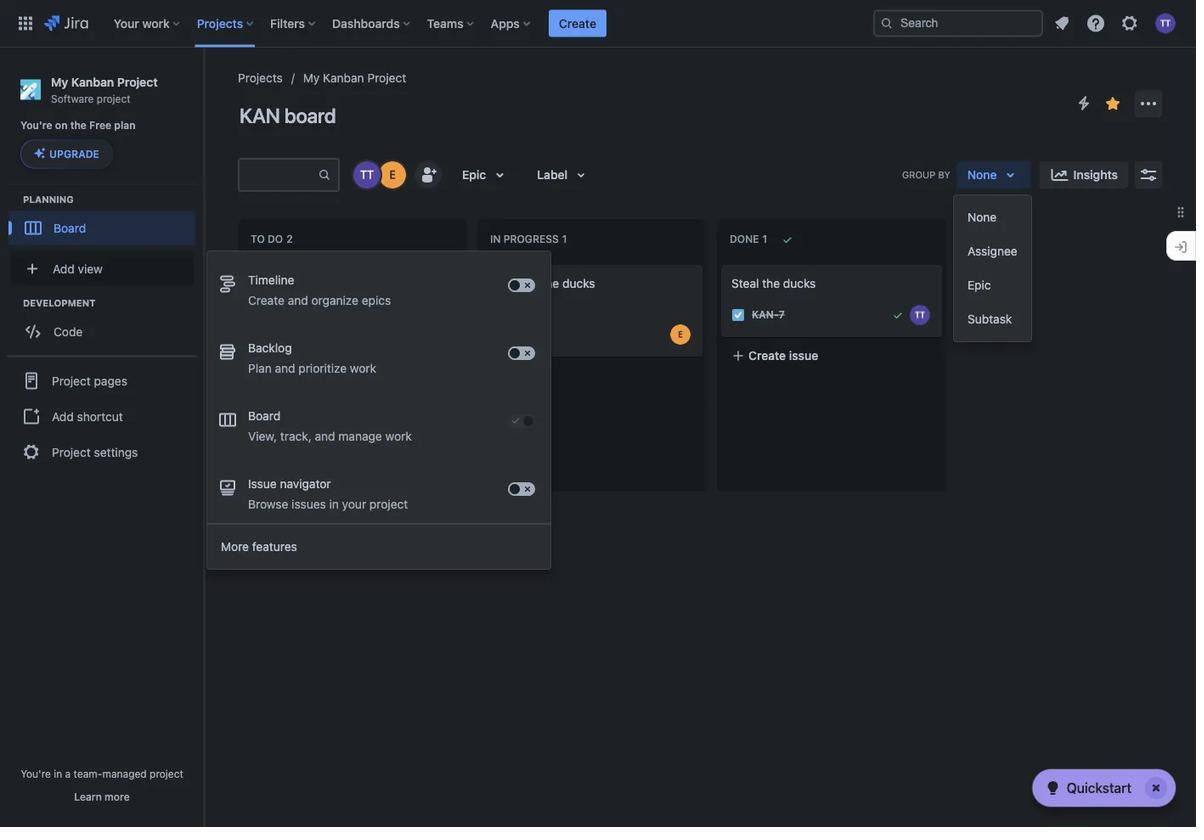 Task type: describe. For each thing, give the bounding box(es) containing it.
apps button
[[486, 10, 537, 37]]

kan-5 link
[[273, 308, 306, 322]]

and inside board view, track, and manage work
[[315, 430, 335, 444]]

filters
[[270, 16, 305, 30]]

add people image
[[418, 165, 438, 185]]

done element
[[730, 233, 771, 245]]

in
[[490, 233, 501, 245]]

add shortcut
[[52, 410, 123, 424]]

board
[[284, 104, 336, 127]]

and for timeline
[[288, 294, 308, 308]]

kan-7
[[752, 309, 785, 321]]

teams button
[[422, 10, 481, 37]]

task image for kan-7
[[732, 308, 745, 322]]

my for my kanban project software project
[[51, 75, 68, 89]]

kan board
[[240, 104, 336, 127]]

teams
[[427, 16, 464, 30]]

projects for projects 'popup button' on the top left of the page
[[197, 16, 243, 30]]

more
[[105, 791, 130, 803]]

group by
[[902, 169, 951, 180]]

upgrade button
[[21, 140, 112, 168]]

task
[[322, 352, 345, 366]]

[task 1: add task summary]
[[252, 352, 403, 366]]

issue
[[248, 477, 277, 491]]

features
[[252, 540, 297, 554]]

create down kan-7 link
[[749, 349, 786, 363]]

more features
[[221, 540, 297, 554]]

dashboards
[[332, 16, 400, 30]]

your work
[[114, 16, 170, 30]]

development
[[23, 297, 96, 308]]

create button
[[549, 10, 607, 37]]

learn
[[74, 791, 102, 803]]

appswitcher icon image
[[15, 13, 36, 34]]

create down kan-6 link
[[509, 368, 546, 382]]

1 befriend the ducks from the left
[[252, 277, 356, 291]]

project pages
[[52, 374, 127, 388]]

board for board view, track, and manage work
[[248, 409, 281, 423]]

on
[[55, 120, 68, 131]]

task image for kan-2
[[252, 424, 266, 437]]

pages
[[94, 374, 127, 388]]

subtask
[[968, 312, 1012, 326]]

add for add shortcut
[[52, 410, 74, 424]]

more features link
[[207, 530, 551, 564]]

project inside the my kanban project software project
[[117, 75, 158, 89]]

kan-6 link
[[512, 328, 546, 342]]

task image
[[252, 308, 266, 322]]

dashboards button
[[327, 10, 417, 37]]

upgrade
[[49, 148, 99, 160]]

to do
[[251, 233, 283, 245]]

project inside the issue navigator browse issues in your project
[[370, 498, 408, 512]]

kanban for my kanban project
[[323, 71, 364, 85]]

2 ducks from the left
[[563, 277, 595, 291]]

kan- for 2
[[273, 425, 300, 437]]

in inside the issue navigator browse issues in your project
[[329, 498, 339, 512]]

managed
[[102, 768, 147, 780]]

dismiss quickstart image
[[1143, 775, 1170, 802]]

2
[[300, 425, 306, 437]]

create inside button
[[559, 16, 596, 30]]

you're in a team-managed project
[[20, 768, 183, 780]]

create column image
[[960, 223, 981, 243]]

timeline create and organize epics
[[248, 273, 391, 308]]

to
[[251, 233, 265, 245]]

subtask button
[[954, 302, 1031, 336]]

Search field
[[873, 10, 1043, 37]]

in progress element
[[490, 233, 571, 245]]

settings image
[[1120, 13, 1140, 34]]

none button
[[954, 201, 1031, 235]]

search image
[[880, 17, 894, 30]]

my for my kanban project
[[303, 71, 320, 85]]

add for add view
[[53, 262, 75, 276]]

kan-2 link
[[273, 423, 306, 438]]

my kanban project link
[[303, 68, 406, 88]]

1 vertical spatial in
[[54, 768, 62, 780]]

track,
[[280, 430, 312, 444]]

epic for epic button
[[968, 278, 991, 292]]

code
[[54, 325, 83, 339]]

assignee: eloisefrancis23 image
[[670, 325, 691, 345]]

manage
[[338, 430, 382, 444]]

project inside project settings link
[[52, 445, 91, 459]]

sidebar navigation image
[[185, 68, 223, 102]]

board for board
[[54, 221, 86, 235]]

work inside backlog plan and prioritize work
[[350, 362, 376, 376]]

0 vertical spatial issue
[[789, 349, 818, 363]]

you're for you're on the free plan
[[20, 120, 52, 131]]

kan-2
[[273, 425, 306, 437]]

progress
[[504, 233, 559, 245]]

your
[[114, 16, 139, 30]]

filters button
[[265, 10, 322, 37]]

more
[[221, 540, 249, 554]]

primary element
[[10, 0, 873, 47]]

add view
[[53, 262, 103, 276]]

group containing project pages
[[7, 355, 197, 476]]

7
[[779, 309, 785, 321]]

1:
[[285, 352, 294, 366]]

prioritize
[[299, 362, 347, 376]]

you're for you're in a team-managed project
[[20, 768, 51, 780]]

board link
[[8, 211, 195, 245]]

plan
[[114, 120, 136, 131]]

learn more button
[[74, 790, 130, 804]]

browse
[[248, 498, 288, 512]]

projects for "projects" link
[[238, 71, 283, 85]]

code link
[[8, 315, 195, 349]]

backlog plan and prioritize work
[[248, 341, 376, 376]]

board view, track, and manage work
[[248, 409, 412, 444]]

quickstart
[[1067, 780, 1132, 797]]

project inside project pages link
[[52, 374, 91, 388]]

insights button
[[1040, 161, 1128, 189]]

kan- for 7
[[752, 309, 779, 321]]

the up organize
[[302, 277, 320, 291]]

6
[[539, 329, 546, 341]]

kan
[[240, 104, 280, 127]]

organize
[[311, 294, 359, 308]]

group
[[902, 169, 936, 180]]

development image
[[3, 293, 23, 313]]

add view button
[[10, 252, 194, 286]]



Task type: vqa. For each thing, say whether or not it's contained in the screenshot.
Web links
no



Task type: locate. For each thing, give the bounding box(es) containing it.
and inside timeline create and organize epics
[[288, 294, 308, 308]]

2 befriend from the left
[[492, 277, 538, 291]]

0 horizontal spatial create issue
[[509, 368, 579, 382]]

star kan board image
[[1103, 93, 1123, 114]]

1 horizontal spatial work
[[350, 362, 376, 376]]

planning
[[23, 194, 74, 205]]

kanban inside the my kanban project software project
[[71, 75, 114, 89]]

notifications image
[[1052, 13, 1072, 34]]

development group
[[8, 296, 203, 354]]

create issue down "6"
[[509, 368, 579, 382]]

kanban
[[323, 71, 364, 85], [71, 75, 114, 89]]

my kanban project
[[303, 71, 406, 85]]

2 horizontal spatial project
[[370, 498, 408, 512]]

epics
[[362, 294, 391, 308]]

quickstart button
[[1033, 770, 1176, 807]]

project up add shortcut
[[52, 374, 91, 388]]

check image
[[1043, 778, 1064, 799]]

work right task
[[350, 362, 376, 376]]

1 horizontal spatial board
[[248, 409, 281, 423]]

the right "steal"
[[762, 277, 780, 291]]

project
[[367, 71, 406, 85], [117, 75, 158, 89], [52, 374, 91, 388], [52, 445, 91, 459]]

project
[[97, 92, 131, 104], [370, 498, 408, 512], [150, 768, 183, 780]]

befriend up kan-5
[[252, 277, 299, 291]]

steal
[[732, 277, 759, 291]]

help image
[[1086, 13, 1106, 34]]

shortcut
[[77, 410, 123, 424]]

Search this board text field
[[240, 160, 318, 190]]

add shortcut button
[[7, 400, 197, 434]]

ducks up 7
[[783, 277, 816, 291]]

group containing none
[[954, 195, 1031, 342]]

befriend the ducks down progress
[[492, 277, 595, 291]]

work
[[142, 16, 170, 30], [350, 362, 376, 376], [385, 430, 412, 444]]

create issue image
[[711, 253, 732, 274]]

software
[[51, 92, 94, 104]]

2 horizontal spatial ducks
[[783, 277, 816, 291]]

in
[[329, 498, 339, 512], [54, 768, 62, 780]]

and for backlog
[[275, 362, 295, 376]]

add inside button
[[52, 410, 74, 424]]

done
[[730, 233, 759, 245]]

1 horizontal spatial issue
[[789, 349, 818, 363]]

1 vertical spatial issue
[[550, 368, 579, 382]]

board up view, in the left bottom of the page
[[248, 409, 281, 423]]

kan-6
[[512, 329, 546, 341]]

in left your
[[329, 498, 339, 512]]

[task
[[252, 352, 282, 366]]

1 vertical spatial task image
[[252, 424, 266, 437]]

my inside the my kanban project software project
[[51, 75, 68, 89]]

1 vertical spatial group
[[7, 355, 197, 476]]

the down progress
[[542, 277, 559, 291]]

1 horizontal spatial project
[[150, 768, 183, 780]]

create issue button down 7
[[721, 341, 942, 371]]

add
[[53, 262, 75, 276], [297, 352, 319, 366], [52, 410, 74, 424]]

and inside backlog plan and prioritize work
[[275, 362, 295, 376]]

epic
[[462, 168, 486, 182], [968, 278, 991, 292]]

group
[[954, 195, 1031, 342], [7, 355, 197, 476]]

my up board on the left top of the page
[[303, 71, 320, 85]]

1 horizontal spatial ducks
[[563, 277, 595, 291]]

1 horizontal spatial create issue button
[[721, 341, 942, 371]]

none right by at the right top
[[968, 168, 997, 182]]

create up task icon
[[248, 294, 285, 308]]

1 vertical spatial project
[[370, 498, 408, 512]]

0 horizontal spatial group
[[7, 355, 197, 476]]

1 vertical spatial board
[[248, 409, 281, 423]]

create issue
[[749, 349, 818, 363], [509, 368, 579, 382]]

0 horizontal spatial kanban
[[71, 75, 114, 89]]

banner
[[0, 0, 1196, 48]]

kan-7 link
[[752, 308, 785, 322]]

and up the 5
[[288, 294, 308, 308]]

0 vertical spatial task image
[[732, 308, 745, 322]]

summary]
[[348, 352, 403, 366]]

0 horizontal spatial board
[[54, 221, 86, 235]]

2 vertical spatial and
[[315, 430, 335, 444]]

your
[[342, 498, 366, 512]]

done image
[[891, 308, 905, 322]]

navigator
[[280, 477, 331, 491]]

you're left a
[[20, 768, 51, 780]]

assignee: terry turtle image
[[910, 305, 930, 325]]

epic inside popup button
[[462, 168, 486, 182]]

view,
[[248, 430, 277, 444]]

0 horizontal spatial ducks
[[323, 277, 356, 291]]

by
[[938, 169, 951, 180]]

create issue button
[[721, 341, 942, 371], [482, 360, 703, 391]]

none up assignee
[[968, 210, 997, 224]]

you're on the free plan
[[20, 120, 136, 131]]

none for none dropdown button
[[968, 168, 997, 182]]

add inside dropdown button
[[53, 262, 75, 276]]

0 vertical spatial epic
[[462, 168, 486, 182]]

befriend the ducks up the 5
[[252, 277, 356, 291]]

your profile and settings image
[[1156, 13, 1176, 34]]

1 horizontal spatial my
[[303, 71, 320, 85]]

create issue button down "6"
[[482, 360, 703, 391]]

label button
[[527, 161, 602, 189]]

free
[[89, 120, 111, 131]]

you're
[[20, 120, 52, 131], [20, 768, 51, 780]]

kanban up 'software'
[[71, 75, 114, 89]]

1 horizontal spatial befriend the ducks
[[492, 277, 595, 291]]

ducks down 'in progress' element
[[563, 277, 595, 291]]

and
[[288, 294, 308, 308], [275, 362, 295, 376], [315, 430, 335, 444]]

kanban for my kanban project software project
[[71, 75, 114, 89]]

assignee button
[[954, 235, 1031, 269]]

board down "planning"
[[54, 221, 86, 235]]

none inside none dropdown button
[[968, 168, 997, 182]]

0 vertical spatial add
[[53, 262, 75, 276]]

in left a
[[54, 768, 62, 780]]

epic right add people image
[[462, 168, 486, 182]]

0 horizontal spatial issue
[[550, 368, 579, 382]]

1 vertical spatial add
[[297, 352, 319, 366]]

1 ducks from the left
[[323, 277, 356, 291]]

the
[[70, 120, 87, 131], [302, 277, 320, 291], [542, 277, 559, 291], [762, 277, 780, 291]]

to do element
[[251, 233, 296, 245]]

2 befriend the ducks from the left
[[492, 277, 595, 291]]

0 horizontal spatial befriend
[[252, 277, 299, 291]]

none
[[968, 168, 997, 182], [968, 210, 997, 224]]

3 ducks from the left
[[783, 277, 816, 291]]

kan- for 5
[[273, 309, 300, 321]]

1 horizontal spatial create issue
[[749, 349, 818, 363]]

add left "shortcut"
[[52, 410, 74, 424]]

none inside none button
[[968, 210, 997, 224]]

insights image
[[1050, 165, 1070, 185]]

1 horizontal spatial group
[[954, 195, 1031, 342]]

project settings
[[52, 445, 138, 459]]

add right 1:
[[297, 352, 319, 366]]

create
[[559, 16, 596, 30], [248, 294, 285, 308], [749, 349, 786, 363], [509, 368, 546, 382]]

more image
[[1139, 93, 1159, 114]]

projects
[[197, 16, 243, 30], [238, 71, 283, 85]]

1 vertical spatial you're
[[20, 768, 51, 780]]

0 vertical spatial board
[[54, 221, 86, 235]]

projects inside 'popup button'
[[197, 16, 243, 30]]

the right on
[[70, 120, 87, 131]]

planning group
[[8, 192, 203, 250]]

1 horizontal spatial task image
[[732, 308, 745, 322]]

settings
[[94, 445, 138, 459]]

1 vertical spatial and
[[275, 362, 295, 376]]

and right 2
[[315, 430, 335, 444]]

project up plan
[[117, 75, 158, 89]]

done image
[[891, 308, 905, 322]]

2 vertical spatial project
[[150, 768, 183, 780]]

0 horizontal spatial in
[[54, 768, 62, 780]]

ducks up organize
[[323, 277, 356, 291]]

1 vertical spatial projects
[[238, 71, 283, 85]]

work right manage
[[385, 430, 412, 444]]

0 vertical spatial you're
[[20, 120, 52, 131]]

ducks
[[323, 277, 356, 291], [563, 277, 595, 291], [783, 277, 816, 291]]

epic inside button
[[968, 278, 991, 292]]

project right your
[[370, 498, 408, 512]]

terry turtle image
[[353, 161, 381, 189]]

and right plan
[[275, 362, 295, 376]]

task image left kan-2 link
[[252, 424, 266, 437]]

projects link
[[238, 68, 283, 88]]

eloisefrancis23 image
[[379, 161, 406, 189]]

1 befriend from the left
[[252, 277, 299, 291]]

none for none button
[[968, 210, 997, 224]]

timeline
[[248, 273, 294, 287]]

my
[[303, 71, 320, 85], [51, 75, 68, 89]]

0 vertical spatial in
[[329, 498, 339, 512]]

label
[[537, 168, 568, 182]]

my up 'software'
[[51, 75, 68, 89]]

plan
[[248, 362, 272, 376]]

0 horizontal spatial project
[[97, 92, 131, 104]]

0 vertical spatial create issue
[[749, 349, 818, 363]]

project inside the my kanban project software project
[[97, 92, 131, 104]]

0 vertical spatial group
[[954, 195, 1031, 342]]

projects up the sidebar navigation image
[[197, 16, 243, 30]]

create right apps popup button
[[559, 16, 596, 30]]

2 vertical spatial work
[[385, 430, 412, 444]]

do
[[268, 233, 283, 245]]

2 horizontal spatial work
[[385, 430, 412, 444]]

2 vertical spatial add
[[52, 410, 74, 424]]

issues
[[292, 498, 326, 512]]

project right managed
[[150, 768, 183, 780]]

issue
[[789, 349, 818, 363], [550, 368, 579, 382]]

epic button
[[452, 161, 520, 189]]

2 you're from the top
[[20, 768, 51, 780]]

project inside my kanban project link
[[367, 71, 406, 85]]

0 vertical spatial work
[[142, 16, 170, 30]]

project down dashboards popup button
[[367, 71, 406, 85]]

automations menu button icon image
[[1074, 93, 1094, 113]]

planning image
[[3, 189, 23, 209]]

1 vertical spatial epic
[[968, 278, 991, 292]]

you're left on
[[20, 120, 52, 131]]

0 horizontal spatial create issue button
[[482, 360, 703, 391]]

banner containing your work
[[0, 0, 1196, 48]]

0 horizontal spatial befriend the ducks
[[252, 277, 356, 291]]

epic for epic popup button
[[462, 168, 486, 182]]

create issue button for steal the ducks
[[721, 341, 942, 371]]

add left view
[[53, 262, 75, 276]]

project down add shortcut
[[52, 445, 91, 459]]

board inside board view, track, and manage work
[[248, 409, 281, 423]]

backlog
[[248, 341, 292, 355]]

0 vertical spatial none
[[968, 168, 997, 182]]

board inside board link
[[54, 221, 86, 235]]

0 horizontal spatial my
[[51, 75, 68, 89]]

kan-5
[[273, 309, 306, 321]]

0 vertical spatial project
[[97, 92, 131, 104]]

kan- for 6
[[512, 329, 539, 341]]

create inside timeline create and organize epics
[[248, 294, 285, 308]]

create issue button for befriend the ducks
[[482, 360, 703, 391]]

task image left kan-7 link
[[732, 308, 745, 322]]

0 vertical spatial and
[[288, 294, 308, 308]]

epic up subtask
[[968, 278, 991, 292]]

work inside 'your work' dropdown button
[[142, 16, 170, 30]]

apps
[[491, 16, 520, 30]]

1 you're from the top
[[20, 120, 52, 131]]

1 vertical spatial work
[[350, 362, 376, 376]]

work inside board view, track, and manage work
[[385, 430, 412, 444]]

projects up kan
[[238, 71, 283, 85]]

my inside my kanban project link
[[303, 71, 320, 85]]

1 vertical spatial create issue
[[509, 368, 579, 382]]

project pages link
[[7, 362, 197, 400]]

1 horizontal spatial in
[[329, 498, 339, 512]]

projects button
[[192, 10, 260, 37]]

kan-
[[273, 309, 300, 321], [752, 309, 779, 321], [512, 329, 539, 341], [273, 425, 300, 437]]

my kanban project software project
[[51, 75, 158, 104]]

view
[[78, 262, 103, 276]]

kanban up board on the left top of the page
[[323, 71, 364, 85]]

befriend down in progress
[[492, 277, 538, 291]]

view settings image
[[1139, 165, 1159, 185]]

create issue down 7
[[749, 349, 818, 363]]

in progress
[[490, 233, 559, 245]]

0 horizontal spatial epic
[[462, 168, 486, 182]]

task image
[[732, 308, 745, 322], [252, 424, 266, 437]]

jira image
[[44, 13, 88, 34], [44, 13, 88, 34]]

work right your
[[142, 16, 170, 30]]

issue navigator browse issues in your project
[[248, 477, 408, 512]]

team-
[[74, 768, 102, 780]]

a
[[65, 768, 71, 780]]

1 horizontal spatial befriend
[[492, 277, 538, 291]]

1 vertical spatial none
[[968, 210, 997, 224]]

project up plan
[[97, 92, 131, 104]]

0 horizontal spatial work
[[142, 16, 170, 30]]

learn more
[[74, 791, 130, 803]]

0 vertical spatial projects
[[197, 16, 243, 30]]

project settings link
[[7, 434, 197, 471]]

1 horizontal spatial kanban
[[323, 71, 364, 85]]

0 horizontal spatial task image
[[252, 424, 266, 437]]

5
[[300, 309, 306, 321]]

1 horizontal spatial epic
[[968, 278, 991, 292]]



